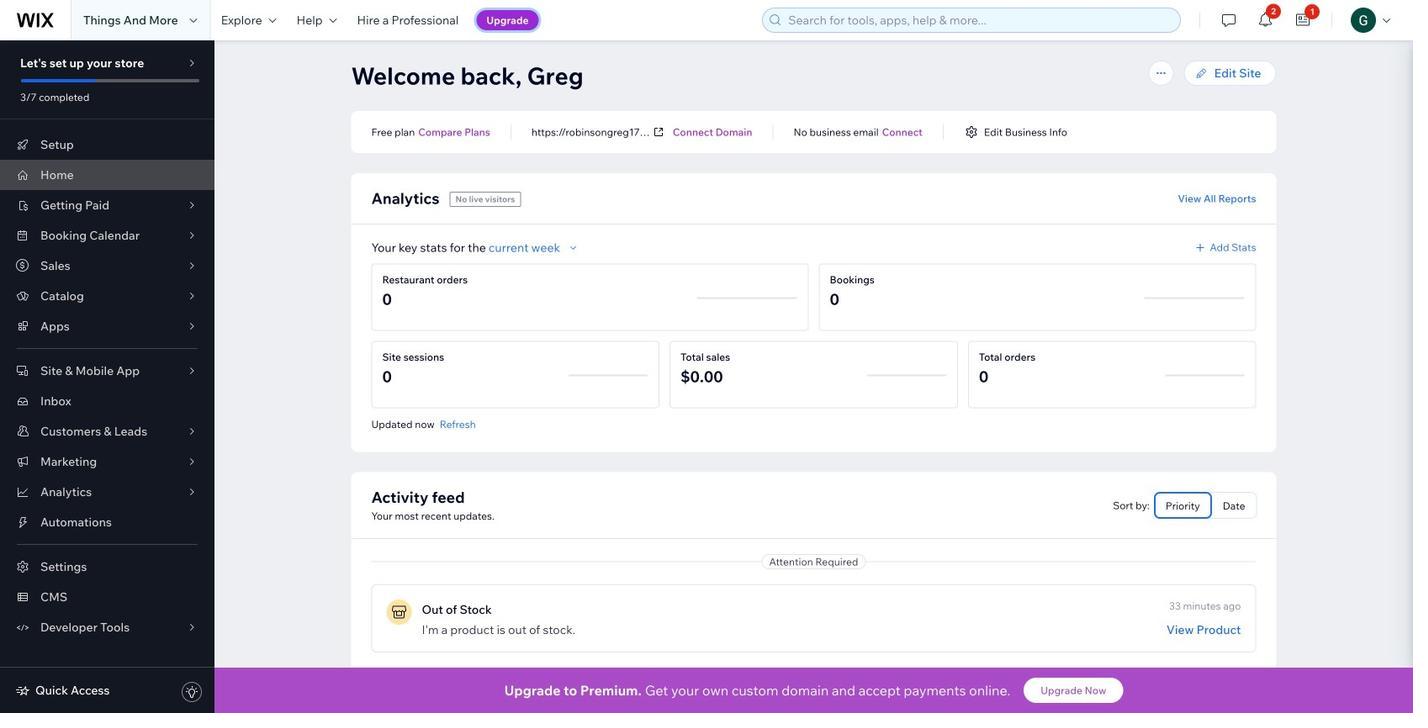 Task type: vqa. For each thing, say whether or not it's contained in the screenshot.
Send category icon
no



Task type: locate. For each thing, give the bounding box(es) containing it.
sidebar element
[[0, 40, 215, 713]]

Search for tools, apps, help & more... field
[[783, 8, 1176, 32]]



